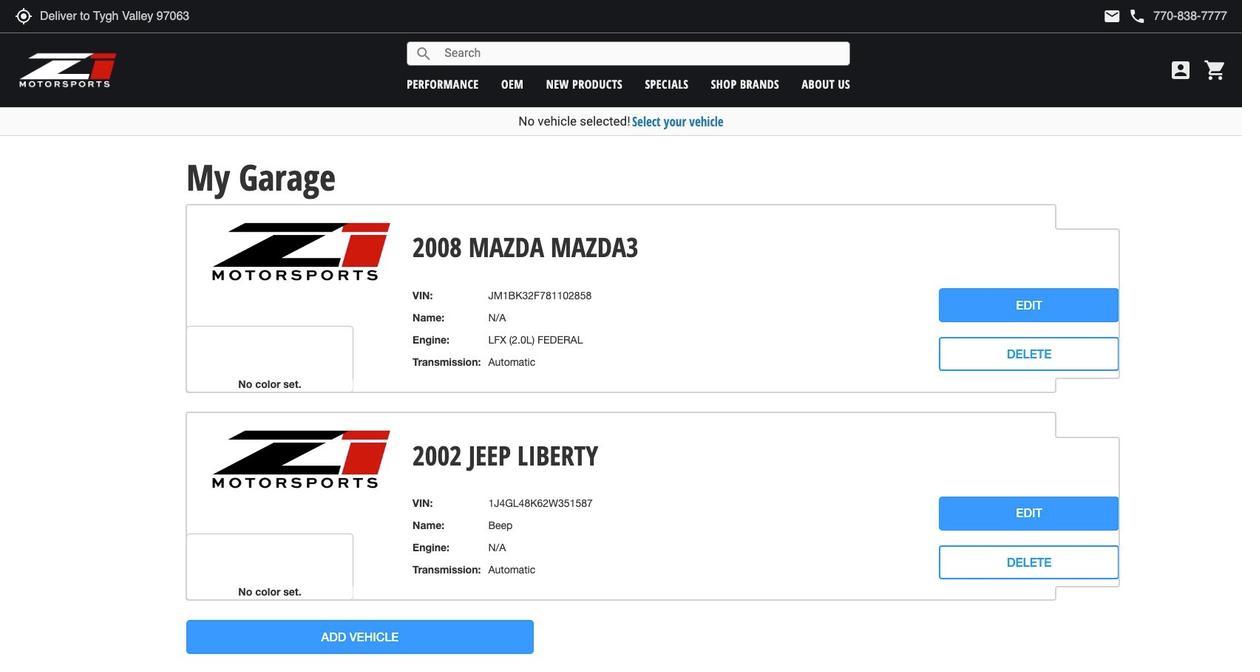 Task type: locate. For each thing, give the bounding box(es) containing it.
Search search field
[[433, 42, 850, 65]]

z1 image
[[211, 222, 393, 282], [211, 430, 393, 490]]

2 z1 image from the top
[[211, 430, 393, 490]]

0 vertical spatial z1 image
[[211, 222, 393, 282]]

1 vertical spatial z1 image
[[211, 430, 393, 490]]



Task type: describe. For each thing, give the bounding box(es) containing it.
z1 motorsports logo image
[[18, 52, 118, 89]]

1 z1 image from the top
[[211, 222, 393, 282]]



Task type: vqa. For each thing, say whether or not it's contained in the screenshot.
second Z1 image from the bottom
yes



